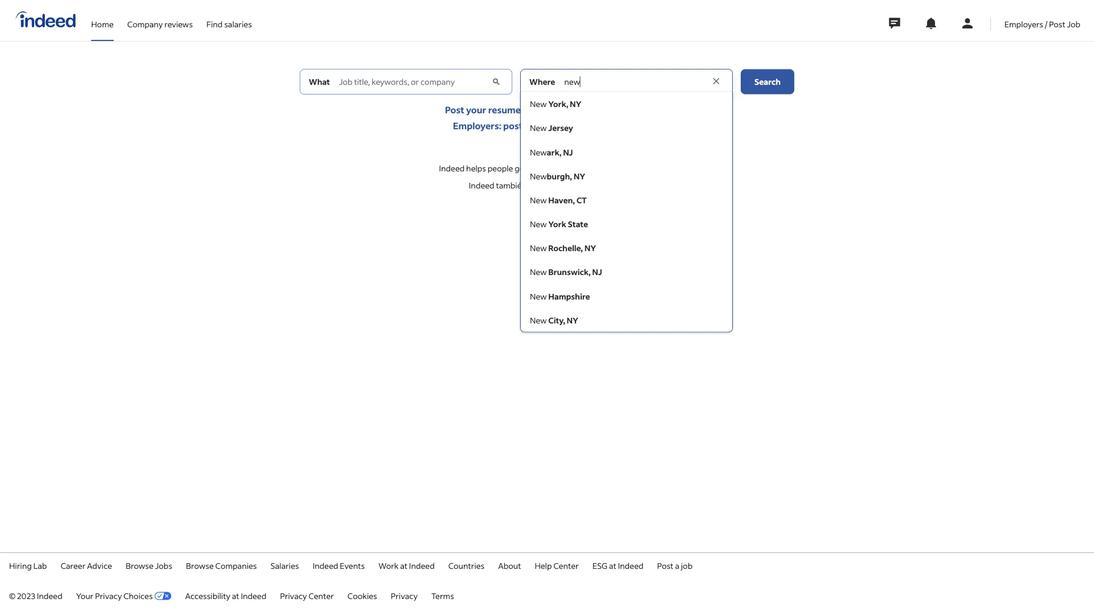 Task type: locate. For each thing, give the bounding box(es) containing it.
get
[[515, 163, 527, 174]]

new for burgh, ny
[[530, 171, 547, 181]]

center right the help
[[553, 561, 579, 571]]

few
[[587, 104, 603, 115]]

advice
[[87, 561, 112, 571]]

0 horizontal spatial at
[[232, 591, 239, 601]]

is
[[614, 120, 620, 132]]

rochelle,
[[548, 243, 583, 253]]

new york, ny
[[530, 99, 582, 109]]

8 new from the top
[[530, 267, 547, 277]]

post
[[503, 120, 523, 132]]

city,
[[548, 315, 565, 325]]

4 new from the top
[[530, 171, 547, 181]]

ny for new city, ny
[[567, 315, 578, 325]]

0 vertical spatial a
[[580, 104, 585, 115]]

privacy for privacy link at the left of the page
[[391, 591, 418, 601]]

0 vertical spatial post
[[1049, 19, 1065, 29]]

ny
[[570, 99, 582, 109], [574, 171, 585, 181], [584, 243, 596, 253], [567, 315, 578, 325]]

new rochelle, ny element
[[530, 243, 596, 253]]

center for help center
[[553, 561, 579, 571]]

seconds
[[605, 104, 640, 115]]

2 privacy from the left
[[280, 591, 307, 601]]

0 horizontal spatial nj
[[563, 147, 573, 157]]

jobs:
[[529, 163, 546, 174]]

1 horizontal spatial privacy
[[280, 591, 307, 601]]

post right /
[[1049, 19, 1065, 29]]

center for privacy center
[[309, 591, 334, 601]]

privacy right your
[[95, 591, 122, 601]]

what
[[309, 77, 330, 87]]

new left brunswick,
[[530, 267, 547, 277]]

1 clear element from the left
[[490, 76, 502, 87]]

post a job link
[[657, 561, 693, 571]]

main content containing post your resume
[[0, 69, 1094, 333]]

new burgh, ny
[[530, 171, 585, 181]]

3 privacy from the left
[[391, 591, 418, 601]]

new down está
[[530, 195, 547, 205]]

new city, ny
[[530, 315, 578, 325]]

privacy
[[95, 591, 122, 601], [280, 591, 307, 601], [391, 591, 418, 601]]

over
[[547, 163, 566, 174]]

employers / post job link
[[1005, 0, 1080, 39]]

browse jobs
[[126, 561, 172, 571]]

your down takes
[[554, 120, 573, 132]]

ny right city,
[[567, 315, 578, 325]]

ny right burgh,
[[574, 171, 585, 181]]

salaries
[[271, 561, 299, 571]]

ark,
[[547, 147, 561, 157]]

está
[[528, 180, 544, 191]]

10 new from the top
[[530, 315, 547, 325]]

clear element up resume
[[490, 76, 502, 87]]

clear element left "search" 'button'
[[711, 76, 723, 87]]

2 new from the top
[[530, 123, 547, 133]]

–
[[545, 120, 554, 132]]

only
[[536, 104, 554, 115]]

home link
[[91, 0, 114, 39]]

ny right 'york,'
[[570, 99, 582, 109]]

job
[[532, 120, 545, 132], [681, 561, 693, 571]]

new for city, ny
[[530, 315, 547, 325]]

employers
[[1005, 19, 1043, 29]]

post a job
[[657, 561, 693, 571]]

indeed events link
[[313, 561, 365, 571]]

0 horizontal spatial center
[[309, 591, 334, 601]]

section containing indeed helps people get jobs:
[[0, 157, 1094, 197]]

2023
[[17, 591, 35, 601]]

0 horizontal spatial browse
[[126, 561, 153, 571]]

7 new from the top
[[530, 243, 547, 253]]

0 horizontal spatial job
[[532, 120, 545, 132]]

What field
[[337, 69, 490, 94]]

jobs
[[155, 561, 172, 571]]

new haven, ct
[[530, 195, 587, 205]]

work at indeed
[[378, 561, 435, 571]]

none search field containing what
[[300, 69, 794, 333]]

1 vertical spatial your
[[554, 120, 573, 132]]

your
[[466, 104, 486, 115], [554, 120, 573, 132]]

privacy down work at indeed 'link'
[[391, 591, 418, 601]]

at for work
[[400, 561, 407, 571]]

indeed right work
[[409, 561, 435, 571]]

career
[[61, 561, 85, 571]]

cookies link
[[348, 591, 377, 601]]

center
[[553, 561, 579, 571], [309, 591, 334, 601]]

center down indeed events
[[309, 591, 334, 601]]

2 vertical spatial post
[[657, 561, 673, 571]]

2 clear element from the left
[[711, 76, 723, 87]]

work at indeed link
[[378, 561, 435, 571]]

ny right "rochelle," at right
[[584, 243, 596, 253]]

search button
[[741, 69, 794, 94]]

16
[[567, 163, 575, 174]]

1 vertical spatial a
[[525, 120, 530, 132]]

newark, nj element
[[530, 147, 573, 157]]

2 horizontal spatial at
[[609, 561, 616, 571]]

2 horizontal spatial privacy
[[391, 591, 418, 601]]

1 vertical spatial post
[[445, 104, 464, 115]]

new down the "post your resume - it only takes a few seconds"
[[530, 123, 547, 133]]

0 vertical spatial job
[[532, 120, 545, 132]]

1 horizontal spatial clear element
[[711, 76, 723, 87]]

0 vertical spatial your
[[466, 104, 486, 115]]

1 browse from the left
[[126, 561, 153, 571]]

help center
[[535, 561, 579, 571]]

your privacy choices link
[[76, 591, 171, 601]]

indeed left events
[[313, 561, 338, 571]]

hampshire
[[548, 291, 590, 301]]

0 vertical spatial center
[[553, 561, 579, 571]]

at right accessibility
[[232, 591, 239, 601]]

new for haven, ct
[[530, 195, 547, 205]]

new york state
[[530, 219, 588, 229]]

career advice link
[[61, 561, 112, 571]]

new left "rochelle," at right
[[530, 243, 547, 253]]

© 2023 indeed
[[9, 591, 62, 601]]

new for rochelle, ny
[[530, 243, 547, 253]]

0 horizontal spatial privacy
[[95, 591, 122, 601]]

find salaries
[[206, 19, 252, 29]]

clear element
[[490, 76, 502, 87], [711, 76, 723, 87]]

section
[[0, 157, 1094, 197]]

post inside main content
[[445, 104, 464, 115]]

nj right brunswick,
[[592, 267, 602, 277]]

1 vertical spatial job
[[681, 561, 693, 571]]

0 horizontal spatial clear element
[[490, 76, 502, 87]]

career advice
[[61, 561, 112, 571]]

clear element for jersey
[[711, 76, 723, 87]]

3 new from the top
[[530, 147, 547, 157]]

0 horizontal spatial a
[[525, 120, 530, 132]]

0 horizontal spatial post
[[445, 104, 464, 115]]

work
[[378, 561, 399, 571]]

privacy down salaries 'link'
[[280, 591, 307, 601]]

9 new from the top
[[530, 291, 547, 301]]

new up the new city, ny
[[530, 291, 547, 301]]

new for york, ny
[[530, 99, 547, 109]]

new for york state
[[530, 219, 547, 229]]

new hampshire
[[530, 291, 590, 301]]

newburgh, ny element
[[530, 171, 585, 181]]

new york state element
[[530, 219, 588, 229]]

privacy center
[[280, 591, 334, 601]]

choices
[[123, 591, 153, 601]]

2 browse from the left
[[186, 561, 214, 571]]

6 new from the top
[[530, 219, 547, 229]]

your up the employers:
[[466, 104, 486, 115]]

salaries
[[224, 19, 252, 29]]

1 new from the top
[[530, 99, 547, 109]]

notifications unread count 0 image
[[924, 17, 938, 30]]

at
[[400, 561, 407, 571], [609, 561, 616, 571], [232, 591, 239, 601]]

browse up accessibility
[[186, 561, 214, 571]]

1 horizontal spatial at
[[400, 561, 407, 571]]

1 vertical spatial nj
[[592, 267, 602, 277]]

about link
[[498, 561, 521, 571]]

new jersey
[[530, 123, 573, 133]]

indeed también está disponible en
[[469, 180, 596, 191]]

0 vertical spatial nj
[[563, 147, 573, 157]]

messages unread count 0 image
[[887, 12, 902, 35]]

browse
[[126, 561, 153, 571], [186, 561, 214, 571]]

esg at indeed
[[592, 561, 644, 571]]

here
[[622, 120, 641, 132]]

next
[[575, 120, 594, 132]]

new up jobs:
[[530, 147, 547, 157]]

accessibility at indeed
[[185, 591, 266, 601]]

main content
[[0, 69, 1094, 333]]

2 horizontal spatial post
[[1049, 19, 1065, 29]]

post up the employers:
[[445, 104, 464, 115]]

find salaries link
[[206, 0, 252, 39]]

5 new from the top
[[530, 195, 547, 205]]

esg at indeed link
[[592, 561, 644, 571]]

1 vertical spatial center
[[309, 591, 334, 601]]

new for brunswick, nj
[[530, 267, 547, 277]]

at right work
[[400, 561, 407, 571]]

1 horizontal spatial post
[[657, 561, 673, 571]]

1 horizontal spatial center
[[553, 561, 579, 571]]

new left city,
[[530, 315, 547, 325]]

companies
[[215, 561, 257, 571]]

en
[[585, 180, 595, 191]]

post for post your resume - it only takes a few seconds
[[445, 104, 464, 115]]

1 horizontal spatial browse
[[186, 561, 214, 571]]

1 horizontal spatial job
[[681, 561, 693, 571]]

2 vertical spatial a
[[675, 561, 679, 571]]

1 horizontal spatial nj
[[592, 267, 602, 277]]

privacy link
[[391, 591, 418, 601]]

post
[[1049, 19, 1065, 29], [445, 104, 464, 115], [657, 561, 673, 571]]

nj right ark,
[[563, 147, 573, 157]]

new left york
[[530, 219, 547, 229]]

-
[[523, 104, 527, 115]]

new right 'get'
[[530, 171, 547, 181]]

None search field
[[300, 69, 794, 333]]

at right 'esg'
[[609, 561, 616, 571]]

browse left jobs
[[126, 561, 153, 571]]

new haven, ct element
[[530, 195, 587, 205]]

1 privacy from the left
[[95, 591, 122, 601]]

new right -
[[530, 99, 547, 109]]

post right esg at indeed
[[657, 561, 673, 571]]

suggestions list box
[[520, 92, 733, 333]]



Task type: vqa. For each thing, say whether or not it's contained in the screenshot.
fifth New
yes



Task type: describe. For each thing, give the bounding box(es) containing it.
new rochelle, ny
[[530, 243, 596, 253]]

indeed down companies
[[241, 591, 266, 601]]

terms link
[[431, 591, 454, 601]]

about
[[498, 561, 521, 571]]

lab
[[33, 561, 47, 571]]

employers / post job
[[1005, 19, 1080, 29]]

jersey
[[548, 123, 573, 133]]

new for ark, nj
[[530, 147, 547, 157]]

terms
[[431, 591, 454, 601]]

employers:
[[453, 120, 501, 132]]

account image
[[961, 17, 974, 30]]

your next hire is here
[[554, 120, 641, 132]]

new for jersey
[[530, 123, 547, 133]]

browse jobs link
[[126, 561, 172, 571]]

where
[[529, 77, 555, 87]]

at for esg
[[609, 561, 616, 571]]

cookies
[[348, 591, 377, 601]]

browse companies link
[[186, 561, 257, 571]]

ny for new york, ny
[[570, 99, 582, 109]]

search
[[755, 77, 781, 87]]

it
[[529, 104, 534, 115]]

brunswick,
[[548, 267, 591, 277]]

nj for new ark, nj
[[563, 147, 573, 157]]

employers: post a job
[[453, 120, 545, 132]]

browse for browse companies
[[186, 561, 214, 571]]

million
[[577, 163, 601, 174]]

company
[[127, 19, 163, 29]]

post your resume link
[[445, 104, 521, 115]]

york
[[548, 219, 566, 229]]

accessibility
[[185, 591, 230, 601]]

también
[[496, 180, 527, 191]]

events
[[340, 561, 365, 571]]

new for hampshire
[[530, 291, 547, 301]]

hiring
[[9, 561, 32, 571]]

accessibility at indeed link
[[185, 591, 266, 601]]

indeed events
[[313, 561, 365, 571]]

company reviews
[[127, 19, 193, 29]]

ct
[[576, 195, 587, 205]]

clear element for new
[[490, 76, 502, 87]]

takes
[[556, 104, 579, 115]]

new jersey element
[[530, 123, 573, 133]]

new york, ny element
[[530, 99, 582, 109]]

privacy for privacy center
[[280, 591, 307, 601]]

new hampshire element
[[530, 291, 590, 301]]

post your resume - it only takes a few seconds
[[445, 104, 640, 115]]

©
[[9, 591, 15, 601]]

new brunswick, nj
[[530, 267, 602, 277]]

people
[[488, 163, 513, 174]]

1 horizontal spatial your
[[554, 120, 573, 132]]

stories
[[603, 163, 628, 174]]

haven,
[[548, 195, 575, 205]]

clear image
[[711, 76, 723, 87]]

reviews
[[164, 19, 193, 29]]

esg
[[592, 561, 607, 571]]

indeed left the helps
[[439, 163, 465, 174]]

shared
[[630, 163, 655, 174]]

ny for new burgh, ny
[[574, 171, 585, 181]]

your
[[76, 591, 93, 601]]

over 16 million stories shared link
[[547, 163, 655, 174]]

nj for new brunswick, nj
[[592, 267, 602, 277]]

new city, ny element
[[530, 315, 578, 325]]

employers: post a job link
[[453, 120, 545, 132]]

indeed right 2023
[[37, 591, 62, 601]]

browse for browse jobs
[[126, 561, 153, 571]]

new brunswick, nj element
[[530, 267, 602, 277]]

1 horizontal spatial a
[[580, 104, 585, 115]]

indeed down the helps
[[469, 180, 494, 191]]

job
[[1067, 19, 1080, 29]]

salaries link
[[271, 561, 299, 571]]

0 horizontal spatial your
[[466, 104, 486, 115]]

resume
[[488, 104, 521, 115]]

countries link
[[448, 561, 485, 571]]

post for post a job
[[657, 561, 673, 571]]

find
[[206, 19, 223, 29]]

job inside main content
[[532, 120, 545, 132]]

hiring lab link
[[9, 561, 47, 571]]

ny for new rochelle, ny
[[584, 243, 596, 253]]

at for accessibility
[[232, 591, 239, 601]]

your privacy choices
[[76, 591, 153, 601]]

hiring lab
[[9, 561, 47, 571]]

indeed right 'esg'
[[618, 561, 644, 571]]

2 horizontal spatial a
[[675, 561, 679, 571]]

hire
[[595, 120, 612, 132]]

clear image
[[490, 76, 502, 87]]

burgh,
[[547, 171, 572, 181]]

browse companies
[[186, 561, 257, 571]]

helps
[[466, 163, 486, 174]]

indeed helps people get jobs: over 16 million stories shared
[[439, 163, 655, 174]]

countries
[[448, 561, 485, 571]]

home
[[91, 19, 114, 29]]

Where field
[[562, 69, 710, 94]]

york,
[[548, 99, 568, 109]]



